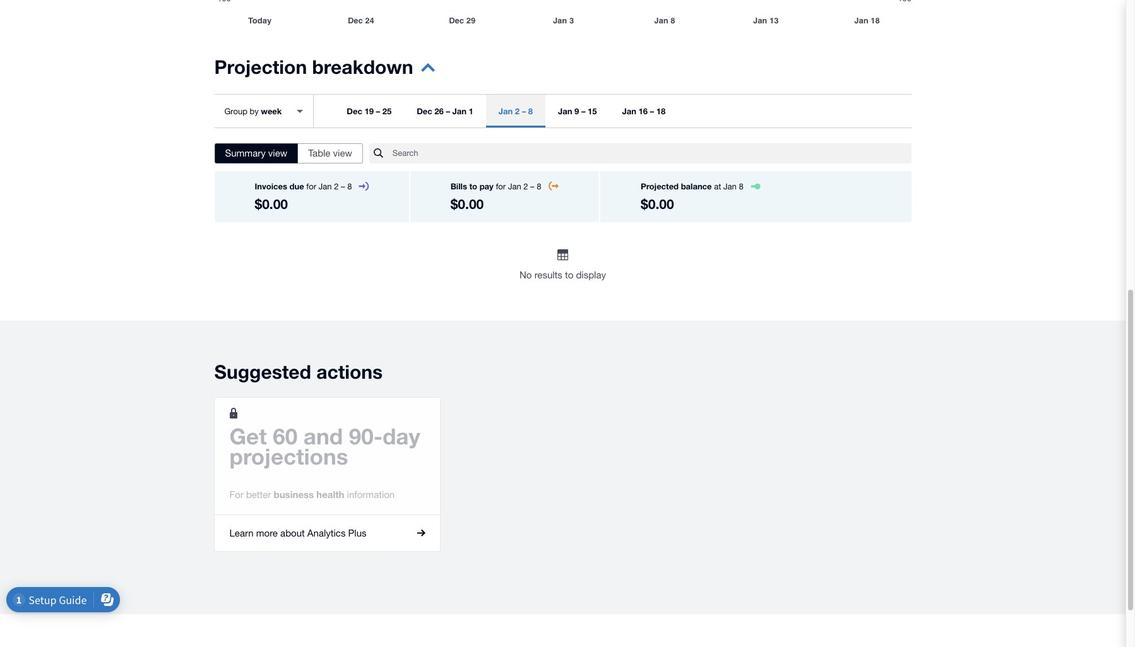 Task type: describe. For each thing, give the bounding box(es) containing it.
projection breakdown view option group
[[214, 143, 363, 164]]

jan left 16
[[622, 106, 637, 116]]

learn more about analytics plus
[[230, 528, 367, 539]]

1 horizontal spatial to
[[565, 270, 574, 280]]

for inside bills to pay for jan 2 – 8 $0.00
[[496, 182, 506, 191]]

and
[[304, 423, 343, 450]]

summary
[[225, 148, 266, 159]]

jan 16 – 18
[[622, 106, 666, 116]]

week
[[261, 106, 282, 116]]

summary view
[[225, 148, 287, 159]]

8 inside bills to pay for jan 2 – 8 $0.00
[[537, 182, 542, 191]]

jan inside projected balance at jan 8
[[724, 182, 737, 191]]

dec 19 – 25
[[347, 106, 392, 116]]

jan right "1"
[[499, 106, 513, 116]]

at
[[714, 182, 721, 191]]

breakdown
[[312, 56, 413, 78]]

jan left 9
[[558, 106, 573, 116]]

– for 8
[[522, 106, 526, 116]]

15
[[588, 106, 597, 116]]

get
[[230, 423, 267, 450]]

more
[[256, 528, 278, 539]]

about
[[280, 528, 305, 539]]

jan 2 – 8
[[499, 106, 533, 116]]

health
[[317, 489, 345, 500]]

view for summary view
[[268, 148, 287, 159]]

balance
[[681, 181, 712, 191]]

$0.00 inside bills to pay for jan 2 – 8 $0.00
[[451, 196, 484, 212]]

– for 15
[[582, 106, 586, 116]]

plus
[[348, 528, 367, 539]]

2 inside bills to pay for jan 2 – 8 $0.00
[[524, 182, 528, 191]]

learn
[[230, 528, 254, 539]]

8 inside projected balance at jan 8
[[739, 182, 744, 191]]

$0.00 inside invoices due for jan 2 – 8 $0.00
[[255, 196, 288, 212]]

jan inside invoices due for jan 2 – 8 $0.00
[[319, 182, 332, 191]]

– for 18
[[650, 106, 654, 116]]

group
[[225, 106, 248, 116]]

to inside bills to pay for jan 2 – 8 $0.00
[[470, 181, 478, 191]]

– for jan
[[446, 106, 450, 116]]

business
[[274, 489, 314, 500]]

dec 26 – jan 1
[[417, 106, 474, 116]]

actions
[[317, 361, 383, 383]]

invoices
[[255, 181, 287, 191]]

projected balance at jan 8
[[641, 181, 744, 191]]

display
[[576, 270, 606, 280]]

suggested actions
[[214, 361, 383, 383]]

by
[[250, 106, 259, 116]]

1 horizontal spatial 2
[[515, 106, 520, 116]]

due
[[290, 181, 304, 191]]



Task type: vqa. For each thing, say whether or not it's contained in the screenshot.
the Sales inside the 'Sales overview › Invoices › New Invoice'
no



Task type: locate. For each thing, give the bounding box(es) containing it.
day
[[383, 423, 420, 450]]

2 inside invoices due for jan 2 – 8 $0.00
[[334, 182, 339, 191]]

8 right the at
[[739, 182, 744, 191]]

26
[[435, 106, 444, 116]]

pay
[[480, 181, 494, 191]]

$0.00 down invoices
[[255, 196, 288, 212]]

1 view from the left
[[268, 148, 287, 159]]

projected
[[641, 181, 679, 191]]

1
[[469, 106, 474, 116]]

jan inside bills to pay for jan 2 – 8 $0.00
[[508, 182, 521, 191]]

for inside invoices due for jan 2 – 8 $0.00
[[307, 182, 316, 191]]

1 dec from the left
[[347, 106, 362, 116]]

1 horizontal spatial view
[[333, 148, 352, 159]]

8
[[529, 106, 533, 116], [347, 182, 352, 191], [537, 182, 542, 191], [739, 182, 744, 191]]

$0.00
[[255, 196, 288, 212], [451, 196, 484, 212], [641, 196, 674, 212]]

3 $0.00 from the left
[[641, 196, 674, 212]]

$0.00 down projected
[[641, 196, 674, 212]]

18
[[657, 106, 666, 116]]

jan right pay
[[508, 182, 521, 191]]

for
[[230, 489, 244, 500]]

group by week
[[225, 106, 282, 116]]

projection
[[214, 56, 307, 78]]

for right due
[[307, 182, 316, 191]]

2 view from the left
[[333, 148, 352, 159]]

better
[[246, 489, 271, 500]]

2 dec from the left
[[417, 106, 432, 116]]

for better business health information
[[230, 489, 395, 500]]

0 horizontal spatial to
[[470, 181, 478, 191]]

– right 26
[[446, 106, 450, 116]]

2
[[515, 106, 520, 116], [334, 182, 339, 191], [524, 182, 528, 191]]

0 vertical spatial to
[[470, 181, 478, 191]]

2 for from the left
[[496, 182, 506, 191]]

bills to pay for jan 2 – 8 $0.00
[[451, 181, 542, 212]]

to right 'results'
[[565, 270, 574, 280]]

0 horizontal spatial view
[[268, 148, 287, 159]]

19
[[365, 106, 374, 116]]

projection breakdown button
[[214, 56, 435, 87]]

– right 19 at the top
[[376, 106, 380, 116]]

table view
[[308, 148, 352, 159]]

– inside invoices due for jan 2 – 8 $0.00
[[341, 182, 345, 191]]

1 $0.00 from the left
[[255, 196, 288, 212]]

view right table
[[333, 148, 352, 159]]

8 down the table view
[[347, 182, 352, 191]]

2 horizontal spatial 2
[[524, 182, 528, 191]]

2 $0.00 from the left
[[451, 196, 484, 212]]

analytics
[[308, 528, 346, 539]]

– down the table view
[[341, 182, 345, 191]]

learn more about analytics plus button
[[214, 515, 440, 551]]

2 right pay
[[524, 182, 528, 191]]

invoices due for jan 2 – 8 $0.00
[[255, 181, 352, 212]]

jan left "1"
[[453, 106, 467, 116]]

jan right the at
[[724, 182, 737, 191]]

25
[[383, 106, 392, 116]]

dec left 26
[[417, 106, 432, 116]]

9
[[575, 106, 579, 116]]

jan 9 – 15
[[558, 106, 597, 116]]

jan
[[453, 106, 467, 116], [499, 106, 513, 116], [558, 106, 573, 116], [622, 106, 637, 116], [319, 182, 332, 191], [508, 182, 521, 191], [724, 182, 737, 191]]

Search for a document search field
[[393, 143, 912, 164]]

view
[[268, 148, 287, 159], [333, 148, 352, 159]]

dec left 19 at the top
[[347, 106, 362, 116]]

– for 25
[[376, 106, 380, 116]]

no results to display
[[520, 270, 606, 280]]

to left pay
[[470, 181, 478, 191]]

dec
[[347, 106, 362, 116], [417, 106, 432, 116]]

0 horizontal spatial dec
[[347, 106, 362, 116]]

suggested
[[214, 361, 311, 383]]

results
[[535, 270, 563, 280]]

1 horizontal spatial $0.00
[[451, 196, 484, 212]]

8 left 9
[[529, 106, 533, 116]]

– right pay
[[531, 182, 535, 191]]

$0.00 down the 'bills'
[[451, 196, 484, 212]]

dec for dec 19 – 25
[[347, 106, 362, 116]]

jan right due
[[319, 182, 332, 191]]

to
[[470, 181, 478, 191], [565, 270, 574, 280]]

1 horizontal spatial dec
[[417, 106, 432, 116]]

information
[[347, 489, 395, 500]]

16
[[639, 106, 648, 116]]

projections
[[230, 443, 348, 470]]

8 right pay
[[537, 182, 542, 191]]

1 vertical spatial to
[[565, 270, 574, 280]]

–
[[376, 106, 380, 116], [446, 106, 450, 116], [522, 106, 526, 116], [582, 106, 586, 116], [650, 106, 654, 116], [341, 182, 345, 191], [531, 182, 535, 191]]

90-
[[349, 423, 383, 450]]

– right 16
[[650, 106, 654, 116]]

view right "summary"
[[268, 148, 287, 159]]

for right pay
[[496, 182, 506, 191]]

0 horizontal spatial $0.00
[[255, 196, 288, 212]]

1 horizontal spatial for
[[496, 182, 506, 191]]

0 horizontal spatial 2
[[334, 182, 339, 191]]

– left 9
[[522, 106, 526, 116]]

2 down the table view
[[334, 182, 339, 191]]

8 inside invoices due for jan 2 – 8 $0.00
[[347, 182, 352, 191]]

– inside bills to pay for jan 2 – 8 $0.00
[[531, 182, 535, 191]]

1 for from the left
[[307, 182, 316, 191]]

table
[[308, 148, 331, 159]]

no
[[520, 270, 532, 280]]

projection breakdown
[[214, 56, 413, 78]]

view for table view
[[333, 148, 352, 159]]

bills
[[451, 181, 467, 191]]

0 horizontal spatial for
[[307, 182, 316, 191]]

60
[[273, 423, 298, 450]]

dec for dec 26 – jan 1
[[417, 106, 432, 116]]

get 60 and 90-day projections
[[230, 423, 420, 470]]

– right 9
[[582, 106, 586, 116]]

2 horizontal spatial $0.00
[[641, 196, 674, 212]]

for
[[307, 182, 316, 191], [496, 182, 506, 191]]

2 right "1"
[[515, 106, 520, 116]]



